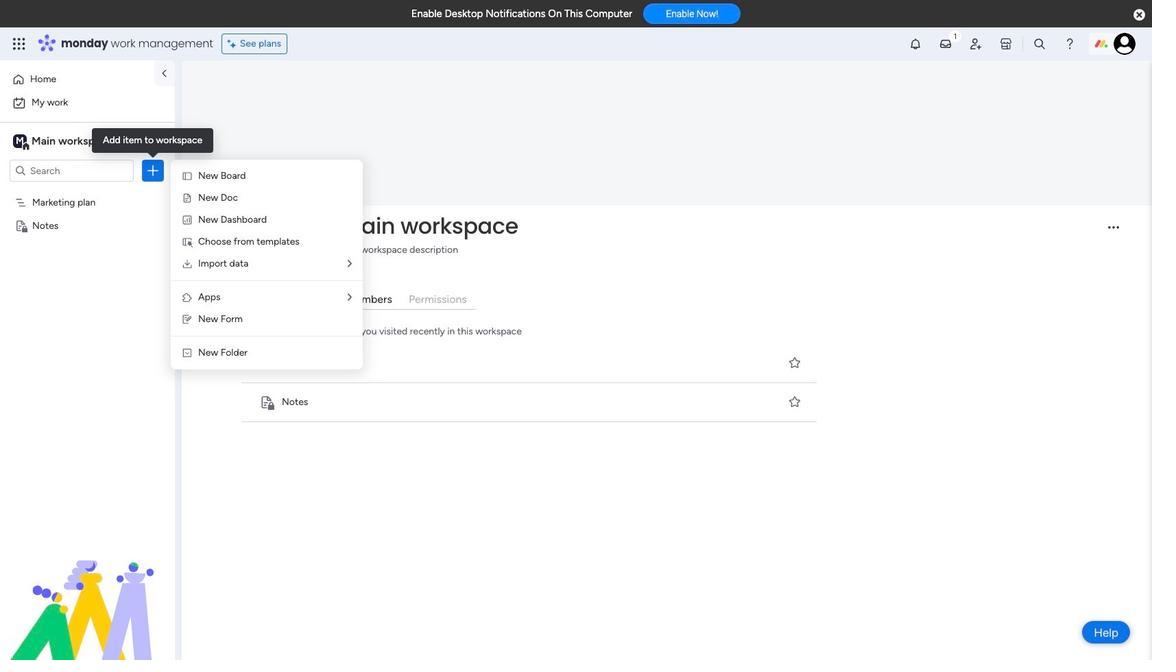 Task type: locate. For each thing, give the bounding box(es) containing it.
workspace image
[[13, 134, 27, 149]]

None field
[[339, 212, 1097, 241]]

private board image
[[14, 219, 27, 232]]

1 add to favorites image from the top
[[788, 356, 802, 370]]

add to favorites image
[[788, 356, 802, 370], [788, 395, 802, 409]]

0 vertical spatial add to favorites image
[[788, 356, 802, 370]]

option
[[8, 69, 146, 91], [8, 92, 167, 114], [0, 190, 175, 192]]

form image
[[182, 314, 193, 325]]

update feed image
[[939, 37, 953, 51]]

2 add to favorites image from the top
[[788, 395, 802, 409]]

public board image
[[259, 356, 274, 371]]

Search in workspace field
[[29, 163, 115, 179]]

help image
[[1063, 37, 1077, 51]]

2 vertical spatial option
[[0, 190, 175, 192]]

lottie animation element
[[0, 522, 175, 661]]

list box
[[0, 188, 175, 422]]

apps image
[[182, 292, 193, 303]]

monday marketplace image
[[1000, 37, 1013, 51]]

menu
[[171, 160, 363, 370]]

new folder image
[[182, 348, 193, 359]]

search everything image
[[1033, 37, 1047, 51]]

lottie animation image
[[0, 522, 175, 661]]

list arrow image
[[348, 259, 352, 269]]

1 vertical spatial add to favorites image
[[788, 395, 802, 409]]

select product image
[[12, 37, 26, 51]]

1 vertical spatial option
[[8, 92, 167, 114]]

quick search results list box
[[239, 344, 821, 423]]

import data image
[[182, 259, 193, 270]]



Task type: describe. For each thing, give the bounding box(es) containing it.
v2 ellipsis image
[[1109, 227, 1120, 238]]

add to favorites image for public board image
[[788, 356, 802, 370]]

notifications image
[[909, 37, 923, 51]]

private board image
[[259, 395, 274, 410]]

options image
[[146, 164, 160, 178]]

service icon image
[[182, 193, 193, 204]]

new dashboard image
[[182, 215, 193, 226]]

choose from templates image
[[182, 237, 193, 248]]

list arrow image
[[348, 293, 352, 303]]

kendall parks image
[[1114, 33, 1136, 55]]

new board image
[[182, 171, 193, 182]]

1 image
[[950, 28, 962, 44]]

see plans image
[[228, 36, 240, 51]]

workspace selection element
[[13, 133, 115, 151]]

dapulse close image
[[1134, 8, 1146, 22]]

0 vertical spatial option
[[8, 69, 146, 91]]

add to favorites image for private board icon
[[788, 395, 802, 409]]

invite members image
[[969, 37, 983, 51]]



Task type: vqa. For each thing, say whether or not it's contained in the screenshot.
Quick search results list box
yes



